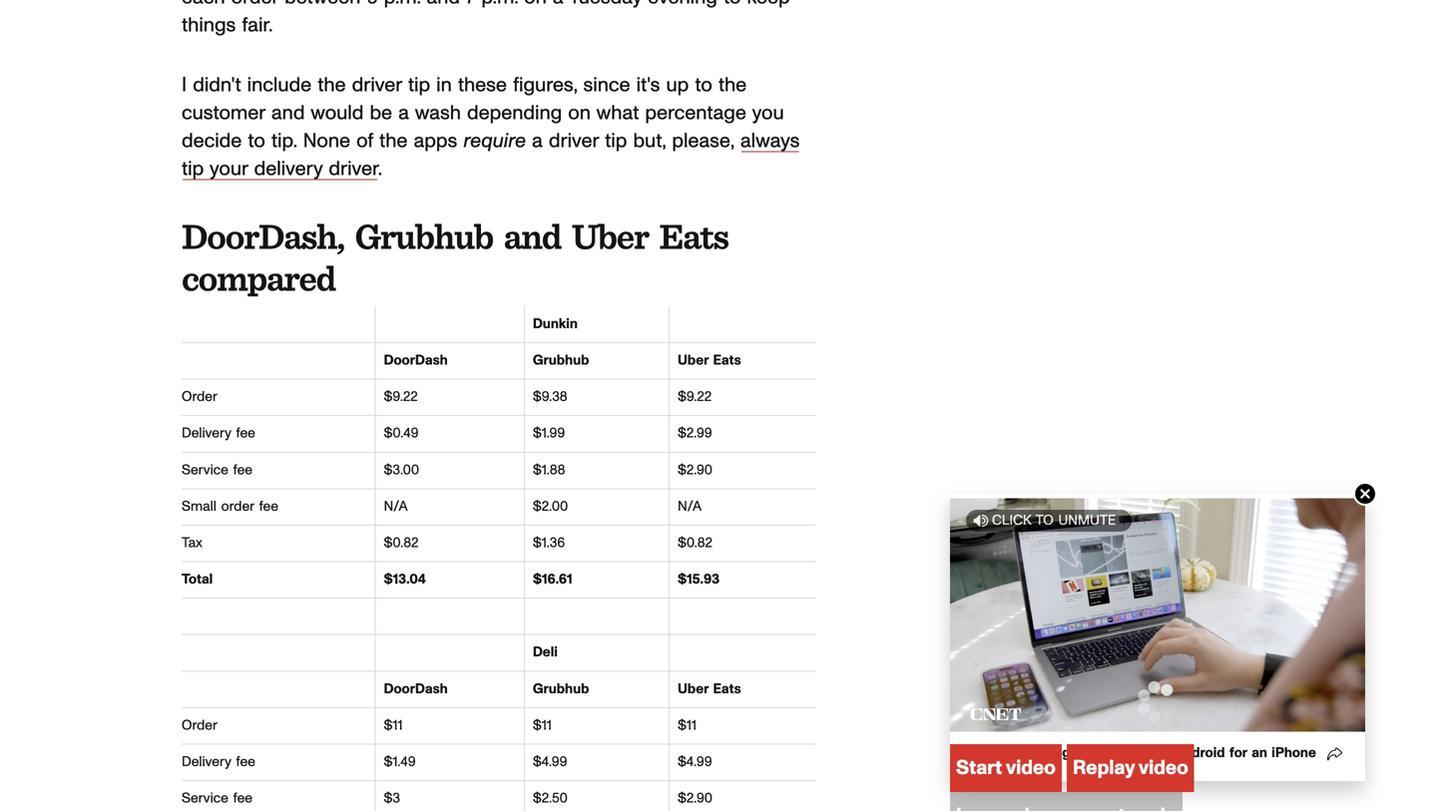 Task type: describe. For each thing, give the bounding box(es) containing it.
3 $11 from the left
[[678, 719, 697, 733]]

dunkin
[[533, 317, 578, 331]]

apps
[[414, 131, 457, 151]]

eats inside doordash, grubhub and uber eats compared
[[659, 214, 728, 257]]

didn't
[[193, 75, 241, 95]]

order for $11
[[182, 719, 218, 733]]

1 uber eats from the top
[[678, 354, 741, 368]]

$15.93
[[678, 573, 720, 587]]

always tip your delivery driver link
[[182, 131, 800, 179]]

delivery fee for $0.49
[[182, 427, 255, 441]]

and inside doordash, grubhub and uber eats compared
[[504, 214, 561, 257]]

since
[[583, 75, 630, 95]]

1 $4.99 from the left
[[533, 756, 567, 770]]

2 $0.82 from the left
[[678, 536, 713, 550]]

your
[[210, 159, 248, 179]]

service for $3
[[182, 792, 228, 806]]

1 n/a from the left
[[384, 500, 408, 514]]

compared
[[182, 256, 335, 299]]

please,
[[672, 131, 734, 151]]

2 $11 from the left
[[533, 719, 552, 733]]

2 horizontal spatial tip
[[605, 131, 627, 151]]

delivery for $1.49
[[182, 756, 231, 770]]

deli
[[533, 646, 558, 660]]

1 vertical spatial uber
[[678, 354, 709, 368]]

click to unmute
[[992, 514, 1116, 528]]

0 horizontal spatial to
[[248, 131, 265, 151]]

replay
[[1073, 759, 1135, 779]]

i didn't include the driver tip in these figures, since it's up to the customer and would be a wash depending on what percentage you decide to tip. none of the apps
[[182, 75, 784, 151]]

2 n/a from the left
[[678, 500, 702, 514]]

$1.88
[[533, 463, 565, 477]]

ditching
[[1093, 747, 1146, 761]]

regret
[[1045, 747, 1088, 761]]

these
[[458, 75, 507, 95]]

on
[[568, 103, 591, 123]]

$1.36
[[533, 536, 565, 550]]

order for $9.22
[[182, 390, 218, 404]]

$2.50
[[533, 792, 568, 806]]

total
[[182, 573, 213, 587]]

include
[[247, 75, 312, 95]]

1 $11 from the left
[[384, 719, 403, 733]]

$2.00
[[533, 500, 568, 514]]

replay video
[[1073, 759, 1188, 779]]

percentage
[[645, 103, 746, 123]]

always
[[740, 131, 800, 151]]

$2.99
[[678, 427, 712, 441]]

1 vertical spatial driver
[[549, 131, 599, 151]]

1 vertical spatial grubhub
[[533, 354, 589, 368]]

$13.04
[[384, 573, 426, 587]]

delivery for $0.49
[[182, 427, 231, 441]]

wash
[[415, 103, 461, 123]]

$16.61
[[533, 573, 572, 587]]

replay video button
[[1067, 745, 1194, 793]]

$3
[[384, 792, 400, 806]]

2 horizontal spatial the
[[718, 75, 747, 95]]

video for replay video
[[1139, 759, 1188, 779]]

tip inside always tip your delivery driver
[[182, 159, 204, 179]]

grubhub inside doordash, grubhub and uber eats compared
[[355, 214, 493, 257]]

doordash,
[[182, 214, 344, 257]]

$2.90 for $1.88
[[678, 463, 713, 477]]

service for $3.00
[[182, 463, 228, 477]]

fee for $3
[[233, 792, 253, 806]]

video for start video
[[1006, 759, 1056, 779]]

iphone
[[1272, 747, 1316, 761]]

decide
[[182, 131, 242, 151]]

why i don't regret ditching my android for an iphone
[[966, 747, 1316, 761]]

2 horizontal spatial to
[[1036, 514, 1054, 528]]

0 vertical spatial to
[[695, 75, 712, 95]]

start video button
[[950, 745, 1062, 793]]

it's
[[636, 75, 660, 95]]

1 $0.82 from the left
[[384, 536, 419, 550]]

but,
[[633, 131, 666, 151]]

i inside i didn't include the driver tip in these figures, since it's up to the customer and would be a wash depending on what percentage you decide to tip. none of the apps
[[182, 75, 187, 95]]

an
[[1252, 747, 1268, 761]]

start video
[[956, 759, 1056, 779]]



Task type: vqa. For each thing, say whether or not it's contained in the screenshot.


Task type: locate. For each thing, give the bounding box(es) containing it.
0 horizontal spatial video
[[1006, 759, 1056, 779]]

doordash up $1.49
[[384, 683, 448, 697]]

0 vertical spatial driver
[[352, 75, 402, 95]]

1 delivery from the top
[[182, 427, 231, 441]]

figures,
[[513, 75, 577, 95]]

uber eats
[[678, 354, 741, 368], [678, 683, 741, 697]]

1 horizontal spatial $4.99
[[678, 756, 712, 770]]

service fee
[[182, 463, 253, 477], [182, 792, 253, 806]]

0 vertical spatial delivery fee
[[182, 427, 255, 441]]

1 vertical spatial order
[[182, 719, 218, 733]]

and
[[271, 103, 305, 123], [504, 214, 561, 257]]

driver up be
[[352, 75, 402, 95]]

0 horizontal spatial n/a
[[384, 500, 408, 514]]

$1.49
[[384, 756, 416, 770]]

$0.82 up $13.04
[[384, 536, 419, 550]]

small
[[182, 500, 216, 514]]

1 horizontal spatial n/a
[[678, 500, 702, 514]]

$2.90
[[678, 463, 713, 477], [678, 792, 713, 806]]

$3.00
[[384, 463, 419, 477]]

1 horizontal spatial to
[[695, 75, 712, 95]]

what
[[597, 103, 639, 123]]

to left tip.
[[248, 131, 265, 151]]

i
[[182, 75, 187, 95], [999, 747, 1003, 761]]

grubhub down deli
[[533, 683, 589, 697]]

for
[[1230, 747, 1247, 761]]

$0.82
[[384, 536, 419, 550], [678, 536, 713, 550]]

0 vertical spatial eats
[[659, 214, 728, 257]]

doordash up the $0.49
[[384, 354, 448, 368]]

you
[[752, 103, 784, 123]]

$1.99
[[533, 427, 565, 441]]

1 horizontal spatial $9.22
[[678, 390, 712, 404]]

1 vertical spatial delivery
[[182, 756, 231, 770]]

0 horizontal spatial the
[[318, 75, 346, 95]]

service
[[182, 463, 228, 477], [182, 792, 228, 806]]

1 vertical spatial to
[[248, 131, 265, 151]]

1 horizontal spatial $11
[[533, 719, 552, 733]]

2 $9.22 from the left
[[678, 390, 712, 404]]

$9.22 up $2.99 at the left of page
[[678, 390, 712, 404]]

1 horizontal spatial and
[[504, 214, 561, 257]]

delivery
[[254, 159, 323, 179]]

n/a down $3.00
[[384, 500, 408, 514]]

1 vertical spatial delivery fee
[[182, 756, 255, 770]]

a down depending
[[532, 131, 543, 151]]

0 horizontal spatial tip
[[182, 159, 204, 179]]

tip down what
[[605, 131, 627, 151]]

the up would at the top left of page
[[318, 75, 346, 95]]

delivery fee for $1.49
[[182, 756, 255, 770]]

doordash
[[384, 354, 448, 368], [384, 683, 448, 697]]

of
[[356, 131, 373, 151]]

order
[[221, 500, 254, 514]]

1 $2.90 from the top
[[678, 463, 713, 477]]

2 delivery from the top
[[182, 756, 231, 770]]

1 order from the top
[[182, 390, 218, 404]]

to right 'up'
[[695, 75, 712, 95]]

fee for $3.00
[[233, 463, 253, 477]]

0 vertical spatial i
[[182, 75, 187, 95]]

1 vertical spatial service
[[182, 792, 228, 806]]

doordash, grubhub and uber eats compared
[[182, 214, 728, 299]]

video inside button
[[1139, 759, 1188, 779]]

$0.49
[[384, 427, 419, 441]]

grubhub
[[355, 214, 493, 257], [533, 354, 589, 368], [533, 683, 589, 697]]

2 doordash from the top
[[384, 683, 448, 697]]

driver inside i didn't include the driver tip in these figures, since it's up to the customer and would be a wash depending on what percentage you decide to tip. none of the apps
[[352, 75, 402, 95]]

grubhub down "dunkin"
[[533, 354, 589, 368]]

0 horizontal spatial $9.22
[[384, 390, 418, 404]]

doordash, grubhub and uber eats compared element
[[182, 307, 816, 811]]

1 vertical spatial eats
[[713, 354, 741, 368]]

a right be
[[398, 103, 409, 123]]

0 vertical spatial $2.90
[[678, 463, 713, 477]]

the
[[318, 75, 346, 95], [718, 75, 747, 95], [379, 131, 408, 151]]

the right of
[[379, 131, 408, 151]]

1 vertical spatial uber eats
[[678, 683, 741, 697]]

2 delivery fee from the top
[[182, 756, 255, 770]]

customer
[[182, 103, 265, 123]]

1 vertical spatial tip
[[605, 131, 627, 151]]

tip.
[[271, 131, 297, 151]]

i left didn't
[[182, 75, 187, 95]]

tip left in
[[408, 75, 430, 95]]

1 delivery fee from the top
[[182, 427, 255, 441]]

up
[[666, 75, 689, 95]]

1 vertical spatial and
[[504, 214, 561, 257]]

$9.22
[[384, 390, 418, 404], [678, 390, 712, 404]]

0 vertical spatial and
[[271, 103, 305, 123]]

driver for always
[[329, 159, 378, 179]]

0 horizontal spatial a
[[398, 103, 409, 123]]

2 $4.99 from the left
[[678, 756, 712, 770]]

1 horizontal spatial the
[[379, 131, 408, 151]]

require
[[463, 131, 526, 151]]

1 vertical spatial service fee
[[182, 792, 253, 806]]

service fee for $3.00
[[182, 463, 253, 477]]

click
[[992, 514, 1031, 528]]

fee for $1.49
[[236, 756, 255, 770]]

0 horizontal spatial i
[[182, 75, 187, 95]]

delivery fee
[[182, 427, 255, 441], [182, 756, 255, 770]]

tip
[[408, 75, 430, 95], [605, 131, 627, 151], [182, 159, 204, 179]]

driver for i
[[352, 75, 402, 95]]

2 vertical spatial to
[[1036, 514, 1054, 528]]

fee for $0.49
[[236, 427, 255, 441]]

unmute
[[1058, 514, 1116, 528]]

grubhub down '.'
[[355, 214, 493, 257]]

2 vertical spatial driver
[[329, 159, 378, 179]]

1 horizontal spatial $0.82
[[678, 536, 713, 550]]

1 horizontal spatial tip
[[408, 75, 430, 95]]

0 vertical spatial order
[[182, 390, 218, 404]]

n/a
[[384, 500, 408, 514], [678, 500, 702, 514]]

and down always tip your delivery driver
[[504, 214, 561, 257]]

fee
[[236, 427, 255, 441], [233, 463, 253, 477], [259, 500, 278, 514], [236, 756, 255, 770], [233, 792, 253, 806]]

tip inside i didn't include the driver tip in these figures, since it's up to the customer and would be a wash depending on what percentage you decide to tip. none of the apps
[[408, 75, 430, 95]]

tip down the decide
[[182, 159, 204, 179]]

1 vertical spatial a
[[532, 131, 543, 151]]

depending
[[467, 103, 562, 123]]

2 service fee from the top
[[182, 792, 253, 806]]

0 vertical spatial uber eats
[[678, 354, 741, 368]]

0 vertical spatial delivery
[[182, 427, 231, 441]]

tax
[[182, 536, 202, 550]]

uber inside doordash, grubhub and uber eats compared
[[572, 214, 649, 257]]

1 $9.22 from the left
[[384, 390, 418, 404]]

the up percentage
[[718, 75, 747, 95]]

.
[[378, 159, 382, 179]]

to
[[695, 75, 712, 95], [248, 131, 265, 151], [1036, 514, 1054, 528]]

small order fee
[[182, 500, 278, 514]]

none
[[303, 131, 350, 151]]

i right 'why'
[[999, 747, 1003, 761]]

driver
[[352, 75, 402, 95], [549, 131, 599, 151], [329, 159, 378, 179]]

0 horizontal spatial $4.99
[[533, 756, 567, 770]]

in
[[436, 75, 452, 95]]

driver down on
[[549, 131, 599, 151]]

android
[[1174, 747, 1225, 761]]

1 service fee from the top
[[182, 463, 253, 477]]

$9.38
[[533, 390, 568, 404]]

a inside i didn't include the driver tip in these figures, since it's up to the customer and would be a wash depending on what percentage you decide to tip. none of the apps
[[398, 103, 409, 123]]

to right click
[[1036, 514, 1054, 528]]

1 horizontal spatial a
[[532, 131, 543, 151]]

video inside 'button'
[[1006, 759, 1056, 779]]

a
[[398, 103, 409, 123], [532, 131, 543, 151]]

0 vertical spatial uber
[[572, 214, 649, 257]]

2 vertical spatial grubhub
[[533, 683, 589, 697]]

2 vertical spatial uber
[[678, 683, 709, 697]]

0 vertical spatial grubhub
[[355, 214, 493, 257]]

1 vertical spatial i
[[999, 747, 1003, 761]]

start
[[956, 759, 1002, 779]]

2 video from the left
[[1139, 759, 1188, 779]]

delivery
[[182, 427, 231, 441], [182, 756, 231, 770]]

0 vertical spatial doordash
[[384, 354, 448, 368]]

0 vertical spatial a
[[398, 103, 409, 123]]

2 $2.90 from the top
[[678, 792, 713, 806]]

0 vertical spatial tip
[[408, 75, 430, 95]]

2 vertical spatial eats
[[713, 683, 741, 697]]

1 doordash from the top
[[384, 354, 448, 368]]

$9.22 up the $0.49
[[384, 390, 418, 404]]

driver inside always tip your delivery driver
[[329, 159, 378, 179]]

2 vertical spatial tip
[[182, 159, 204, 179]]

my
[[1151, 747, 1170, 761]]

eats
[[659, 214, 728, 257], [713, 354, 741, 368], [713, 683, 741, 697]]

don't
[[1007, 747, 1041, 761]]

$11
[[384, 719, 403, 733], [533, 719, 552, 733], [678, 719, 697, 733]]

order
[[182, 390, 218, 404], [182, 719, 218, 733]]

n/a down $2.99 at the left of page
[[678, 500, 702, 514]]

2 horizontal spatial $11
[[678, 719, 697, 733]]

2 uber eats from the top
[[678, 683, 741, 697]]

and inside i didn't include the driver tip in these figures, since it's up to the customer and would be a wash depending on what percentage you decide to tip. none of the apps
[[271, 103, 305, 123]]

1 horizontal spatial i
[[999, 747, 1003, 761]]

0 horizontal spatial $0.82
[[384, 536, 419, 550]]

$4.99
[[533, 756, 567, 770], [678, 756, 712, 770]]

why
[[966, 747, 994, 761]]

0 horizontal spatial and
[[271, 103, 305, 123]]

1 service from the top
[[182, 463, 228, 477]]

be
[[370, 103, 392, 123]]

require a driver tip but, please,
[[463, 131, 740, 151]]

2 order from the top
[[182, 719, 218, 733]]

0 vertical spatial service
[[182, 463, 228, 477]]

$2.90 for $2.50
[[678, 792, 713, 806]]

driver down of
[[329, 159, 378, 179]]

1 horizontal spatial video
[[1139, 759, 1188, 779]]

would
[[311, 103, 364, 123]]

always tip your delivery driver
[[182, 131, 800, 179]]

0 vertical spatial service fee
[[182, 463, 253, 477]]

uber
[[572, 214, 649, 257], [678, 354, 709, 368], [678, 683, 709, 697]]

service fee for $3
[[182, 792, 253, 806]]

0 horizontal spatial $11
[[384, 719, 403, 733]]

$0.82 up '$15.93'
[[678, 536, 713, 550]]

video
[[1006, 759, 1056, 779], [1139, 759, 1188, 779]]

1 video from the left
[[1006, 759, 1056, 779]]

1 vertical spatial doordash
[[384, 683, 448, 697]]

2 service from the top
[[182, 792, 228, 806]]

and up tip.
[[271, 103, 305, 123]]

1 vertical spatial $2.90
[[678, 792, 713, 806]]



